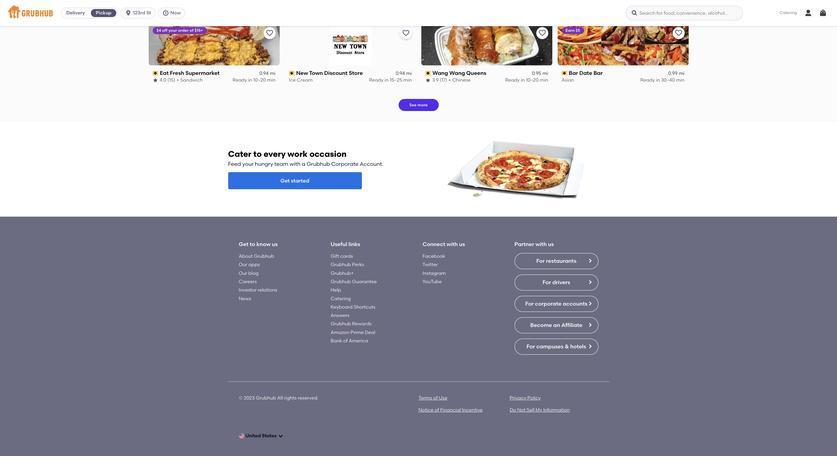 Task type: locate. For each thing, give the bounding box(es) containing it.
2 save this restaurant image from the left
[[402, 29, 410, 37]]

subscription pass image for new town discount store
[[289, 71, 295, 76]]

right image inside for corporate accounts link
[[588, 301, 593, 306]]

0 horizontal spatial subscription pass image
[[153, 71, 159, 76]]

3 save this restaurant image from the left
[[675, 29, 683, 37]]

svg image inside now button
[[162, 10, 169, 16]]

pickup
[[96, 10, 112, 16]]

2 wang from the left
[[450, 70, 465, 76]]

star icon image left 4.0
[[153, 78, 158, 83]]

in for bar date bar
[[656, 77, 660, 83]]

2 subscription pass image from the left
[[289, 71, 295, 76]]

ready in 10–20 min
[[233, 77, 276, 83], [505, 77, 548, 83]]

us right connect
[[459, 241, 465, 247]]

2 bar from the left
[[594, 70, 603, 76]]

right image
[[588, 258, 593, 263], [588, 322, 593, 328], [588, 344, 593, 349]]

star icon image for wang wang queens
[[425, 78, 431, 83]]

1 vertical spatial right image
[[588, 301, 593, 306]]

to for every
[[253, 149, 262, 159]]

0.94 inside 0.94 mi ready in 10–20 min
[[669, 0, 678, 6]]

0.99 mi
[[669, 71, 685, 76]]

all
[[277, 395, 283, 401]]

1 star icon image from the left
[[153, 78, 158, 83]]

partner
[[515, 241, 534, 247]]

right image for become an affiliate
[[588, 322, 593, 328]]

privacy
[[510, 395, 527, 401]]

ready for bar date bar
[[641, 77, 655, 83]]

us for connect with us
[[459, 241, 465, 247]]

0 vertical spatial your
[[168, 28, 177, 33]]

for
[[537, 258, 545, 264], [543, 279, 551, 286], [525, 301, 534, 307], [527, 343, 535, 350]]

1 horizontal spatial star icon image
[[425, 78, 431, 83]]

1 vertical spatial to
[[250, 241, 255, 247]]

new town discount store logo image
[[329, 23, 372, 65]]

right image for for restaurants
[[588, 258, 593, 263]]

ready
[[642, 7, 656, 13], [233, 77, 247, 83], [369, 77, 384, 83], [505, 77, 520, 83], [641, 77, 655, 83]]

wang up • chinese
[[450, 70, 465, 76]]

1 bar from the left
[[569, 70, 578, 76]]

0 horizontal spatial get
[[239, 241, 249, 247]]

ready in 10–20 min for supermarket
[[233, 77, 276, 83]]

our down about
[[239, 262, 247, 268]]

grubhub down the occasion
[[307, 161, 330, 167]]

grubhub down know
[[254, 253, 274, 259]]

right image right restaurants on the right bottom
[[588, 258, 593, 263]]

svg image for 123rd st
[[125, 10, 132, 16]]

links
[[349, 241, 360, 247]]

©
[[239, 395, 243, 401]]

instagram link
[[423, 270, 446, 276]]

1 horizontal spatial svg image
[[162, 10, 169, 16]]

delivery button
[[62, 8, 90, 18]]

with right connect
[[447, 241, 458, 247]]

started
[[291, 177, 309, 184]]

wang up the 3.9 (17)
[[433, 70, 448, 76]]

10–20
[[663, 7, 675, 13], [253, 77, 266, 83], [526, 77, 539, 83]]

0.94 for new town discount store
[[396, 71, 405, 76]]

star icon image
[[153, 78, 158, 83], [425, 78, 431, 83]]

1 subscription pass image from the left
[[425, 71, 431, 76]]

15–25
[[390, 77, 402, 83]]

bar right date
[[594, 70, 603, 76]]

affiliate
[[562, 322, 583, 328]]

0 horizontal spatial 10–20
[[253, 77, 266, 83]]

123rd st
[[133, 10, 151, 16]]

svg image inside "123rd st" button
[[125, 10, 132, 16]]

for left 'drivers'
[[543, 279, 551, 286]]

cater to every work occasion feed your hungry team with a grubhub corporate account.
[[228, 149, 384, 167]]

do not sell my information
[[510, 407, 570, 413]]

• right (17)
[[449, 77, 451, 83]]

3.9
[[432, 77, 439, 83]]

your down the cater
[[242, 161, 254, 167]]

reserved.
[[298, 395, 319, 401]]

1 vertical spatial get
[[239, 241, 249, 247]]

wang wang queens
[[433, 70, 487, 76]]

do
[[510, 407, 516, 413]]

your inside cater to every work occasion feed your hungry team with a grubhub corporate account.
[[242, 161, 254, 167]]

0 horizontal spatial star icon image
[[153, 78, 158, 83]]

1 vertical spatial our
[[239, 270, 247, 276]]

2 subscription pass image from the left
[[562, 71, 568, 76]]

in
[[657, 7, 661, 13], [248, 77, 252, 83], [385, 77, 389, 83], [521, 77, 525, 83], [656, 77, 660, 83]]

our apps link
[[239, 262, 260, 268]]

united
[[246, 433, 261, 438]]

2 0.94 mi from the left
[[396, 71, 412, 76]]

eat fresh supermarket
[[160, 70, 220, 76]]

about
[[239, 253, 253, 259]]

1 vertical spatial right image
[[588, 322, 593, 328]]

• chinese
[[449, 77, 471, 83]]

1 horizontal spatial svg image
[[805, 9, 813, 17]]

1 0.94 mi from the left
[[259, 71, 276, 76]]

3 save this restaurant button from the left
[[536, 27, 548, 39]]

• for wang
[[449, 77, 451, 83]]

right image inside for campuses & hotels link
[[588, 344, 593, 349]]

get to know us
[[239, 241, 278, 247]]

0 horizontal spatial svg image
[[631, 10, 638, 16]]

0 vertical spatial our
[[239, 262, 247, 268]]

1 right image from the top
[[588, 280, 593, 285]]

become an affiliate link
[[515, 317, 599, 333]]

with left the a
[[290, 161, 301, 167]]

min for bar date bar
[[676, 77, 685, 83]]

2 star icon image from the left
[[425, 78, 431, 83]]

2 us from the left
[[459, 241, 465, 247]]

see
[[410, 102, 417, 107]]

catering
[[780, 10, 797, 15], [331, 296, 351, 301]]

0 horizontal spatial 0.94
[[259, 71, 269, 76]]

0 horizontal spatial •
[[177, 77, 179, 83]]

0 vertical spatial get
[[281, 177, 290, 184]]

grubhub inside about grubhub our apps our blog careers investor relations news
[[254, 253, 274, 259]]

1 • from the left
[[177, 77, 179, 83]]

of right the bank
[[343, 338, 348, 344]]

twitter
[[423, 262, 438, 268]]

$4 off your order of $15+
[[157, 28, 203, 33]]

catering link
[[331, 296, 351, 301]]

st
[[146, 10, 151, 16]]

in for wang wang queens
[[521, 77, 525, 83]]

subscription pass image left eat
[[153, 71, 159, 76]]

subscription pass image
[[425, 71, 431, 76], [562, 71, 568, 76]]

grubhub down gift cards link
[[331, 262, 351, 268]]

1 horizontal spatial bar
[[594, 70, 603, 76]]

save this restaurant image for bar date bar
[[675, 29, 683, 37]]

town
[[309, 70, 323, 76]]

0 horizontal spatial subscription pass image
[[425, 71, 431, 76]]

1 horizontal spatial 10–20
[[526, 77, 539, 83]]

now
[[170, 10, 181, 16]]

bank
[[331, 338, 342, 344]]

for corporate accounts
[[525, 301, 588, 307]]

1 us from the left
[[272, 241, 278, 247]]

0.94
[[669, 0, 678, 6], [259, 71, 269, 76], [396, 71, 405, 76]]

1 horizontal spatial 0.94
[[396, 71, 405, 76]]

cater
[[228, 149, 252, 159]]

subscription pass image for eat fresh supermarket
[[153, 71, 159, 76]]

subscription pass image up asian
[[562, 71, 568, 76]]

•
[[177, 77, 179, 83], [449, 77, 451, 83]]

get left started
[[281, 177, 290, 184]]

1 horizontal spatial catering
[[780, 10, 797, 15]]

for drivers link
[[515, 275, 599, 291]]

in for eat fresh supermarket
[[248, 77, 252, 83]]

svg image
[[805, 9, 813, 17], [819, 9, 827, 17], [631, 10, 638, 16]]

work
[[288, 149, 308, 159]]

1 our from the top
[[239, 262, 247, 268]]

0 horizontal spatial 0.94 mi
[[259, 71, 276, 76]]

language select image
[[239, 433, 244, 439]]

for campuses & hotels link
[[515, 339, 599, 355]]

order
[[178, 28, 189, 33]]

cards
[[340, 253, 353, 259]]

1 horizontal spatial subscription pass image
[[289, 71, 295, 76]]

2 horizontal spatial 10–20
[[663, 7, 675, 13]]

eat fresh supermarket logo image
[[149, 23, 280, 65]]

svg image right states
[[278, 433, 283, 439]]

10–20 for eat fresh supermarket
[[253, 77, 266, 83]]

subscription pass image
[[153, 71, 159, 76], [289, 71, 295, 76]]

get up about
[[239, 241, 249, 247]]

catering inside gift cards grubhub perks grubhub+ grubhub guarantee help catering keyboard shortcuts answers grubhub rewards amazon prime deal bank of america
[[331, 296, 351, 301]]

2 horizontal spatial save this restaurant image
[[675, 29, 683, 37]]

in for new town discount store
[[385, 77, 389, 83]]

right image for for campuses & hotels
[[588, 344, 593, 349]]

0 vertical spatial right image
[[588, 258, 593, 263]]

right image
[[588, 280, 593, 285], [588, 301, 593, 306]]

0 horizontal spatial ready in 10–20 min
[[233, 77, 276, 83]]

1 vertical spatial catering
[[331, 296, 351, 301]]

drivers
[[553, 279, 570, 286]]

1 horizontal spatial 0.94 mi
[[396, 71, 412, 76]]

corporate
[[535, 301, 562, 307]]

2 ready in 10–20 min from the left
[[505, 77, 548, 83]]

ready for wang wang queens
[[505, 77, 520, 83]]

mi for new town discount store
[[406, 71, 412, 76]]

2 horizontal spatial 0.94
[[669, 0, 678, 6]]

3 us from the left
[[548, 241, 554, 247]]

1 save this restaurant image from the left
[[266, 29, 274, 37]]

1 horizontal spatial us
[[459, 241, 465, 247]]

1 horizontal spatial •
[[449, 77, 451, 83]]

svg image left now
[[162, 10, 169, 16]]

see more button
[[399, 99, 439, 111]]

0 horizontal spatial bar
[[569, 70, 578, 76]]

0.94 mi
[[259, 71, 276, 76], [396, 71, 412, 76]]

subscription pass image up ice
[[289, 71, 295, 76]]

right image right hotels
[[588, 344, 593, 349]]

2 right image from the top
[[588, 322, 593, 328]]

connect with us
[[423, 241, 465, 247]]

4.0
[[160, 77, 166, 83]]

2 horizontal spatial svg image
[[278, 433, 283, 439]]

right image inside become an affiliate link
[[588, 322, 593, 328]]

for down 'partner with us'
[[537, 258, 545, 264]]

answers link
[[331, 313, 350, 318]]

of left $15+
[[190, 28, 194, 33]]

0 horizontal spatial svg image
[[125, 10, 132, 16]]

right image right affiliate
[[588, 322, 593, 328]]

2 horizontal spatial us
[[548, 241, 554, 247]]

0.94 mi for eat fresh supermarket
[[259, 71, 276, 76]]

3 right image from the top
[[588, 344, 593, 349]]

svg image left '123rd'
[[125, 10, 132, 16]]

1 horizontal spatial your
[[242, 161, 254, 167]]

investor relations link
[[239, 287, 277, 293]]

ice
[[289, 77, 296, 83]]

sell
[[527, 407, 535, 413]]

our up careers link
[[239, 270, 247, 276]]

0 vertical spatial to
[[253, 149, 262, 159]]

svg image
[[125, 10, 132, 16], [162, 10, 169, 16], [278, 433, 283, 439]]

notice of financial incentive
[[419, 407, 483, 413]]

1 right image from the top
[[588, 258, 593, 263]]

for left corporate
[[525, 301, 534, 307]]

0 vertical spatial catering
[[780, 10, 797, 15]]

investor
[[239, 287, 257, 293]]

to up hungry
[[253, 149, 262, 159]]

• right (15)
[[177, 77, 179, 83]]

us up for restaurants
[[548, 241, 554, 247]]

1 horizontal spatial subscription pass image
[[562, 71, 568, 76]]

gift
[[331, 253, 339, 259]]

4.0 (15)
[[160, 77, 175, 83]]

your right the off on the left top
[[168, 28, 177, 33]]

1 subscription pass image from the left
[[153, 71, 159, 76]]

shortcuts
[[354, 304, 376, 310]]

ready in 10–20 min for queens
[[505, 77, 548, 83]]

with right partner
[[536, 241, 547, 247]]

2 vertical spatial right image
[[588, 344, 593, 349]]

svg image inside united states button
[[278, 433, 283, 439]]

1 ready in 10–20 min from the left
[[233, 77, 276, 83]]

do not sell my information link
[[510, 407, 570, 413]]

bar date bar logo image
[[558, 23, 689, 65]]

star icon image left 3.9
[[425, 78, 431, 83]]

for left the campuses
[[527, 343, 535, 350]]

2 our from the top
[[239, 270, 247, 276]]

to inside cater to every work occasion feed your hungry team with a grubhub corporate account.
[[253, 149, 262, 159]]

1 horizontal spatial get
[[281, 177, 290, 184]]

1 horizontal spatial wang
[[450, 70, 465, 76]]

bar up asian
[[569, 70, 578, 76]]

grubhub inside cater to every work occasion feed your hungry team with a grubhub corporate account.
[[307, 161, 330, 167]]

grubhub
[[307, 161, 330, 167], [254, 253, 274, 259], [331, 262, 351, 268], [331, 279, 351, 284], [331, 321, 351, 327], [256, 395, 276, 401]]

off
[[162, 28, 168, 33]]

to left know
[[250, 241, 255, 247]]

1 vertical spatial your
[[242, 161, 254, 167]]

us right know
[[272, 241, 278, 247]]

1 horizontal spatial save this restaurant image
[[402, 29, 410, 37]]

for for for campuses & hotels
[[527, 343, 535, 350]]

twitter link
[[423, 262, 438, 268]]

occasion
[[310, 149, 347, 159]]

0 horizontal spatial us
[[272, 241, 278, 247]]

0 horizontal spatial catering
[[331, 296, 351, 301]]

0 horizontal spatial wang
[[433, 70, 448, 76]]

of right notice
[[435, 407, 439, 413]]

2 horizontal spatial with
[[536, 241, 547, 247]]

2 right image from the top
[[588, 301, 593, 306]]

0 horizontal spatial your
[[168, 28, 177, 33]]

1 horizontal spatial with
[[447, 241, 458, 247]]

mi for bar date bar
[[679, 71, 685, 76]]

terms of use link
[[419, 395, 448, 401]]

for restaurants link
[[515, 253, 599, 269]]

0 horizontal spatial save this restaurant image
[[266, 29, 274, 37]]

mi inside 0.94 mi ready in 10–20 min
[[679, 0, 685, 6]]

2 horizontal spatial svg image
[[819, 9, 827, 17]]

2 save this restaurant button from the left
[[400, 27, 412, 39]]

youtube link
[[423, 279, 442, 284]]

right image inside the for drivers 'link'
[[588, 280, 593, 285]]

0 horizontal spatial with
[[290, 161, 301, 167]]

know
[[257, 241, 271, 247]]

hotels
[[570, 343, 586, 350]]

1 wang from the left
[[433, 70, 448, 76]]

coffee
[[153, 7, 168, 13]]

for inside 'link'
[[543, 279, 551, 286]]

grubhub+ link
[[331, 270, 354, 276]]

0.94 for eat fresh supermarket
[[259, 71, 269, 76]]

america
[[349, 338, 368, 344]]

0 vertical spatial right image
[[588, 280, 593, 285]]

save this restaurant image
[[266, 29, 274, 37], [402, 29, 410, 37], [675, 29, 683, 37]]

ready for new town discount store
[[369, 77, 384, 83]]

2 • from the left
[[449, 77, 451, 83]]

right image inside for restaurants link
[[588, 258, 593, 263]]

for corporate accounts link
[[515, 296, 599, 312]]

subscription pass image left the wang wang queens
[[425, 71, 431, 76]]

1 horizontal spatial ready in 10–20 min
[[505, 77, 548, 83]]

help link
[[331, 287, 341, 293]]

careers link
[[239, 279, 257, 284]]

for restaurants
[[537, 258, 577, 264]]

terms
[[419, 395, 432, 401]]



Task type: describe. For each thing, give the bounding box(es) containing it.
grubhub down answers
[[331, 321, 351, 327]]

privacy policy
[[510, 395, 541, 401]]

0.95 mi
[[532, 71, 548, 76]]

catering inside button
[[780, 10, 797, 15]]

gift cards link
[[331, 253, 353, 259]]

• for fresh
[[177, 77, 179, 83]]

get for get started
[[281, 177, 290, 184]]

partner with us
[[515, 241, 554, 247]]

for for for restaurants
[[537, 258, 545, 264]]

bank of america link
[[331, 338, 368, 344]]

svg image for now
[[162, 10, 169, 16]]

incentive
[[462, 407, 483, 413]]

save this restaurant image
[[538, 29, 546, 37]]

grubhub rewards link
[[331, 321, 372, 327]]

10–20 inside 0.94 mi ready in 10–20 min
[[663, 7, 675, 13]]

min for eat fresh supermarket
[[267, 77, 276, 83]]

of left use
[[433, 395, 438, 401]]

ready for eat fresh supermarket
[[233, 77, 247, 83]]

mi for eat fresh supermarket
[[270, 71, 276, 76]]

not
[[517, 407, 526, 413]]

date
[[580, 70, 592, 76]]

notice of financial incentive link
[[419, 407, 483, 413]]

cream
[[297, 77, 313, 83]]

earn
[[566, 28, 575, 33]]

right image for for corporate accounts
[[588, 301, 593, 306]]

min for wang wang queens
[[540, 77, 548, 83]]

min inside 0.94 mi ready in 10–20 min
[[676, 7, 685, 13]]

main navigation navigation
[[0, 0, 837, 26]]

us for partner with us
[[548, 241, 554, 247]]

grubhub perks link
[[331, 262, 364, 268]]

discount
[[324, 70, 348, 76]]

store
[[349, 70, 363, 76]]

0.99
[[669, 71, 678, 76]]

use
[[439, 395, 448, 401]]

restaurants
[[546, 258, 577, 264]]

useful
[[331, 241, 347, 247]]

earn $5
[[566, 28, 580, 33]]

eat
[[160, 70, 169, 76]]

10–20 for wang wang queens
[[526, 77, 539, 83]]

terms of use
[[419, 395, 448, 401]]

right image for for drivers
[[588, 280, 593, 285]]

amazon
[[331, 330, 350, 335]]

123rd st button
[[121, 8, 158, 18]]

queens
[[466, 70, 487, 76]]

3.9 (17)
[[432, 77, 447, 83]]

amazon prime deal link
[[331, 330, 375, 335]]

grubhub guarantee link
[[331, 279, 377, 284]]

corporate
[[331, 161, 359, 167]]

0.94 for coffee and tea
[[669, 0, 678, 6]]

in inside 0.94 mi ready in 10–20 min
[[657, 7, 661, 13]]

star icon image for eat fresh supermarket
[[153, 78, 158, 83]]

subscription pass image for wang wang queens
[[425, 71, 431, 76]]

ready in 15–25 min
[[369, 77, 412, 83]]

become an affiliate
[[531, 322, 583, 328]]

save this restaurant image for eat fresh supermarket
[[266, 29, 274, 37]]

for drivers
[[543, 279, 570, 286]]

wang wang queens logo image
[[421, 23, 552, 65]]

get for get to know us
[[239, 241, 249, 247]]

1 save this restaurant button from the left
[[264, 27, 276, 39]]

asian
[[562, 77, 574, 83]]

subscription pass image for bar date bar
[[562, 71, 568, 76]]

to for know
[[250, 241, 255, 247]]

prime
[[351, 330, 364, 335]]

relations
[[258, 287, 277, 293]]

news
[[239, 296, 251, 301]]

with inside cater to every work occasion feed your hungry team with a grubhub corporate account.
[[290, 161, 301, 167]]

chinese
[[453, 77, 471, 83]]

news link
[[239, 296, 251, 301]]

team
[[275, 161, 288, 167]]

catering button
[[775, 5, 802, 21]]

min for new town discount store
[[404, 77, 412, 83]]

ready in 30–40 min
[[641, 77, 685, 83]]

more
[[418, 102, 428, 107]]

account.
[[360, 161, 384, 167]]

become
[[531, 322, 552, 328]]

mi for coffee and tea
[[679, 0, 685, 6]]

coffee and tea
[[153, 7, 187, 13]]

facebook
[[423, 253, 445, 259]]

&
[[565, 343, 569, 350]]

keyboard
[[331, 304, 353, 310]]

0.94 mi for new town discount store
[[396, 71, 412, 76]]

get started link
[[228, 172, 362, 189]]

delivery
[[66, 10, 85, 16]]

grubhub left all
[[256, 395, 276, 401]]

tea
[[179, 7, 187, 13]]

with for partner
[[536, 241, 547, 247]]

of inside gift cards grubhub perks grubhub+ grubhub guarantee help catering keyboard shortcuts answers grubhub rewards amazon prime deal bank of america
[[343, 338, 348, 344]]

(17)
[[440, 77, 447, 83]]

keyboard shortcuts link
[[331, 304, 376, 310]]

notice
[[419, 407, 434, 413]]

perks
[[352, 262, 364, 268]]

with for connect
[[447, 241, 458, 247]]

(15)
[[168, 77, 175, 83]]

useful links
[[331, 241, 360, 247]]

Search for food, convenience, alcohol... search field
[[626, 6, 743, 20]]

help
[[331, 287, 341, 293]]

grubhub down grubhub+ link
[[331, 279, 351, 284]]

4 save this restaurant button from the left
[[673, 27, 685, 39]]

supermarket
[[186, 70, 220, 76]]

2023
[[244, 395, 255, 401]]

ready inside 0.94 mi ready in 10–20 min
[[642, 7, 656, 13]]

now button
[[158, 8, 188, 18]]

answers
[[331, 313, 350, 318]]

mi for wang wang queens
[[543, 71, 548, 76]]

new
[[296, 70, 308, 76]]

our blog link
[[239, 270, 259, 276]]

deal
[[365, 330, 375, 335]]

for for for corporate accounts
[[525, 301, 534, 307]]

connect
[[423, 241, 446, 247]]

new town discount store
[[296, 70, 363, 76]]

for for for drivers
[[543, 279, 551, 286]]

pickup button
[[90, 8, 118, 18]]



Task type: vqa. For each thing, say whether or not it's contained in the screenshot.
the leftmost rice
no



